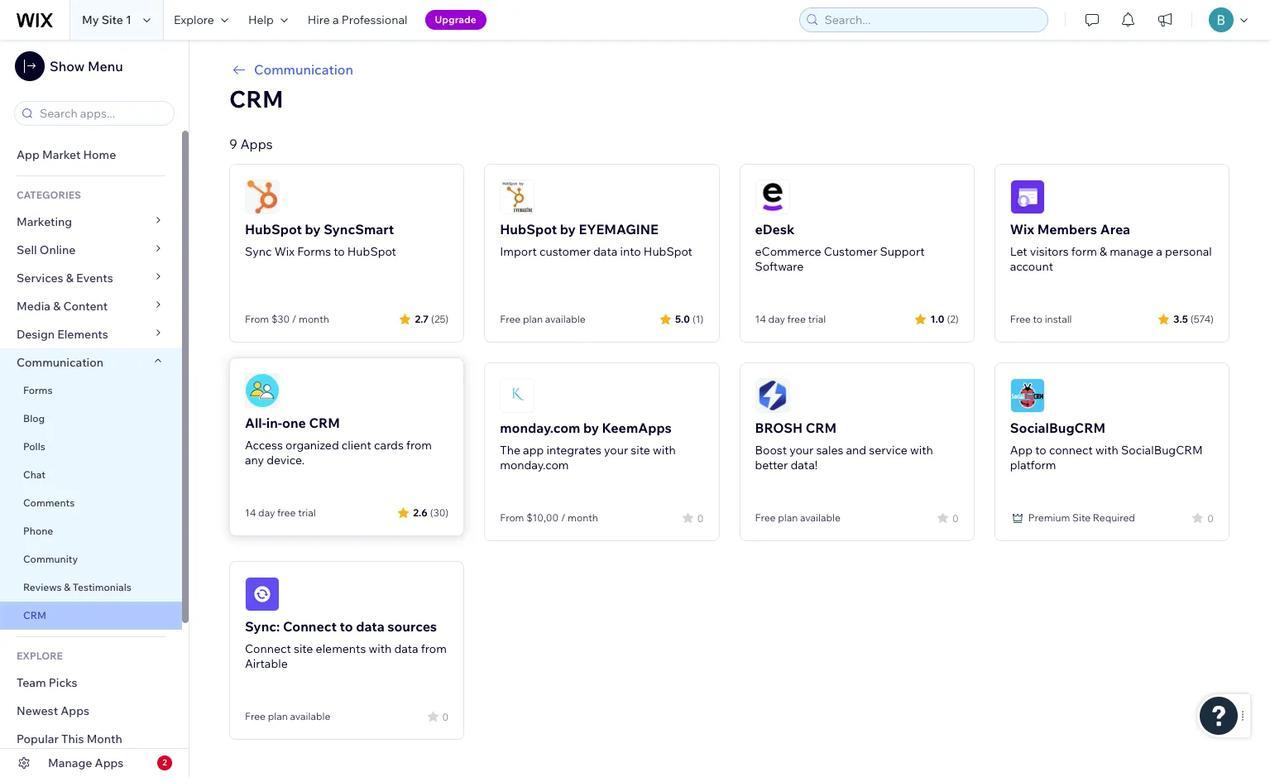 Task type: vqa. For each thing, say whether or not it's contained in the screenshot.


Task type: locate. For each thing, give the bounding box(es) containing it.
newest apps
[[17, 703, 89, 718]]

& inside the services & events link
[[66, 271, 74, 285]]

$10,00
[[526, 511, 559, 524]]

apps down "month"
[[95, 756, 124, 770]]

free left "install"
[[1010, 313, 1031, 325]]

let
[[1010, 244, 1027, 259]]

1 vertical spatial trial
[[298, 506, 316, 519]]

apps up this
[[61, 703, 89, 718]]

1 vertical spatial site
[[294, 641, 313, 656]]

by inside monday.com by keemapps the app integrates your site with monday.com
[[583, 420, 599, 436]]

from left $30
[[245, 313, 269, 325]]

day down any
[[258, 506, 275, 519]]

1 horizontal spatial app
[[1010, 443, 1033, 458]]

0 horizontal spatial your
[[604, 443, 628, 458]]

0 horizontal spatial plan
[[268, 710, 288, 722]]

/
[[292, 313, 297, 325], [561, 511, 566, 524]]

1 vertical spatial data
[[356, 618, 385, 635]]

1 horizontal spatial month
[[568, 511, 598, 524]]

upgrade
[[435, 13, 476, 26]]

1 horizontal spatial day
[[768, 313, 785, 325]]

crm down reviews
[[23, 609, 46, 621]]

in-
[[266, 415, 282, 431]]

brosh crm logo image
[[755, 378, 790, 413]]

9
[[229, 136, 237, 152]]

help
[[248, 12, 274, 27]]

hubspot by syncsmart logo image
[[245, 180, 280, 214]]

elements
[[57, 327, 108, 342]]

edesk logo image
[[755, 180, 790, 214]]

with inside the brosh crm boost your sales and service with better data!
[[910, 443, 933, 458]]

1 horizontal spatial forms
[[297, 244, 331, 259]]

explore
[[174, 12, 214, 27]]

0 horizontal spatial socialbugcrm
[[1010, 420, 1106, 436]]

1 vertical spatial available
[[800, 511, 841, 524]]

0 horizontal spatial site
[[294, 641, 313, 656]]

site
[[631, 443, 650, 458], [294, 641, 313, 656]]

0 vertical spatial a
[[333, 12, 339, 27]]

to
[[334, 244, 345, 259], [1033, 313, 1043, 325], [1035, 443, 1047, 458], [340, 618, 353, 635]]

/ right $30
[[292, 313, 297, 325]]

cards
[[374, 438, 404, 453]]

by for syncsmart
[[305, 221, 321, 237]]

1.0
[[931, 312, 945, 325]]

all-in-one crm logo image
[[245, 373, 280, 408]]

2 your from the left
[[790, 443, 814, 458]]

by up customer
[[560, 221, 576, 237]]

by
[[305, 221, 321, 237], [560, 221, 576, 237], [583, 420, 599, 436]]

2 monday.com from the top
[[500, 458, 569, 473]]

1 vertical spatial app
[[1010, 443, 1033, 458]]

0 vertical spatial free
[[787, 313, 806, 325]]

1 vertical spatial a
[[1156, 244, 1163, 259]]

trial down ecommerce
[[808, 313, 826, 325]]

to down syncsmart
[[334, 244, 345, 259]]

connect down "sync:"
[[245, 641, 291, 656]]

with down 'keemapps'
[[653, 443, 676, 458]]

from for hubspot by syncsmart
[[245, 313, 269, 325]]

plan down import
[[523, 313, 543, 325]]

apps
[[240, 136, 273, 152], [61, 703, 89, 718], [95, 756, 124, 770]]

0 vertical spatial monday.com
[[500, 420, 580, 436]]

0 horizontal spatial 14 day free trial
[[245, 506, 316, 519]]

premium
[[1028, 511, 1070, 524]]

forms up blog
[[23, 384, 52, 396]]

2 vertical spatial data
[[394, 641, 418, 656]]

day down software
[[768, 313, 785, 325]]

hubspot up sync
[[245, 221, 302, 237]]

free plan available for import
[[500, 313, 586, 325]]

1 vertical spatial free
[[277, 506, 296, 519]]

data down sources
[[394, 641, 418, 656]]

trial down device.
[[298, 506, 316, 519]]

1 vertical spatial 14
[[245, 506, 256, 519]]

0 horizontal spatial available
[[290, 710, 330, 722]]

2.6
[[413, 506, 428, 518]]

0 vertical spatial apps
[[240, 136, 273, 152]]

wix up let
[[1010, 221, 1034, 237]]

site left the 1 at left top
[[101, 12, 123, 27]]

marketing link
[[0, 208, 182, 236]]

a right hire
[[333, 12, 339, 27]]

14 day free trial down software
[[755, 313, 826, 325]]

0 vertical spatial wix
[[1010, 221, 1034, 237]]

2 horizontal spatial available
[[800, 511, 841, 524]]

month right $10,00
[[568, 511, 598, 524]]

testimonials
[[73, 581, 131, 593]]

communication
[[254, 61, 353, 78], [17, 355, 106, 370]]

1.0 (2)
[[931, 312, 959, 325]]

phone
[[23, 525, 53, 537]]

day for in-
[[258, 506, 275, 519]]

media & content link
[[0, 292, 182, 320]]

0 horizontal spatial site
[[101, 12, 123, 27]]

client
[[342, 438, 371, 453]]

0 vertical spatial communication link
[[229, 60, 1230, 79]]

free down import
[[500, 313, 521, 325]]

1 vertical spatial plan
[[778, 511, 798, 524]]

1 horizontal spatial free plan available
[[500, 313, 586, 325]]

your
[[604, 443, 628, 458], [790, 443, 814, 458]]

to up elements
[[340, 618, 353, 635]]

from
[[245, 313, 269, 325], [500, 511, 524, 524]]

1 horizontal spatial apps
[[95, 756, 124, 770]]

a
[[333, 12, 339, 27], [1156, 244, 1163, 259]]

crm up sales
[[806, 420, 837, 436]]

0 vertical spatial free plan available
[[500, 313, 586, 325]]

1 vertical spatial /
[[561, 511, 566, 524]]

members
[[1037, 221, 1097, 237]]

free plan available down airtable
[[245, 710, 330, 722]]

available down data!
[[800, 511, 841, 524]]

0 vertical spatial day
[[768, 313, 785, 325]]

0 horizontal spatial day
[[258, 506, 275, 519]]

14 down software
[[755, 313, 766, 325]]

14 day free trial
[[755, 313, 826, 325], [245, 506, 316, 519]]

1 vertical spatial forms
[[23, 384, 52, 396]]

forms inside sidebar element
[[23, 384, 52, 396]]

eyemagine
[[579, 221, 658, 237]]

0 horizontal spatial by
[[305, 221, 321, 237]]

from right cards
[[406, 438, 432, 453]]

trial for one
[[298, 506, 316, 519]]

your left sales
[[790, 443, 814, 458]]

chat
[[23, 468, 46, 481]]

trial
[[808, 313, 826, 325], [298, 506, 316, 519]]

0 for brosh crm
[[953, 512, 959, 524]]

& inside reviews & testimonials link
[[64, 581, 70, 593]]

1 horizontal spatial free
[[787, 313, 806, 325]]

design
[[17, 327, 55, 342]]

14
[[755, 313, 766, 325], [245, 506, 256, 519]]

free down better
[[755, 511, 776, 524]]

0 horizontal spatial wix
[[274, 244, 295, 259]]

your inside the brosh crm boost your sales and service with better data!
[[790, 443, 814, 458]]

free plan available for data
[[245, 710, 330, 722]]

by inside hubspot by eyemagine import customer data into hubspot
[[560, 221, 576, 237]]

day
[[768, 313, 785, 325], [258, 506, 275, 519]]

your down 'keemapps'
[[604, 443, 628, 458]]

media
[[17, 299, 50, 314]]

1 horizontal spatial trial
[[808, 313, 826, 325]]

0 vertical spatial site
[[101, 12, 123, 27]]

site right premium
[[1072, 511, 1091, 524]]

0 vertical spatial socialbugcrm
[[1010, 420, 1106, 436]]

communication inside sidebar element
[[17, 355, 106, 370]]

1 horizontal spatial 14 day free trial
[[755, 313, 826, 325]]

app left the 'connect' at the bottom right of page
[[1010, 443, 1033, 458]]

1 vertical spatial communication link
[[0, 348, 182, 377]]

available down elements
[[290, 710, 330, 722]]

free for hubspot by eyemagine
[[500, 313, 521, 325]]

1 horizontal spatial communication
[[254, 61, 353, 78]]

app inside sidebar element
[[17, 147, 40, 162]]

connect
[[1049, 443, 1093, 458]]

from $10,00 / month
[[500, 511, 598, 524]]

0 vertical spatial app
[[17, 147, 40, 162]]

2 vertical spatial plan
[[268, 710, 288, 722]]

content
[[63, 299, 108, 314]]

site inside monday.com by keemapps the app integrates your site with monday.com
[[631, 443, 650, 458]]

0 vertical spatial month
[[299, 313, 329, 325]]

1 horizontal spatial data
[[394, 641, 418, 656]]

& for content
[[53, 299, 61, 314]]

sales
[[816, 443, 844, 458]]

elements
[[316, 641, 366, 656]]

site for my
[[101, 12, 123, 27]]

14 day free trial for ecommerce
[[755, 313, 826, 325]]

plan down data!
[[778, 511, 798, 524]]

2 horizontal spatial apps
[[240, 136, 273, 152]]

from
[[406, 438, 432, 453], [421, 641, 447, 656]]

/ right $10,00
[[561, 511, 566, 524]]

with inside socialbugcrm app to connect with socialbugcrm platform
[[1096, 443, 1119, 458]]

0 horizontal spatial a
[[333, 12, 339, 27]]

app
[[17, 147, 40, 162], [1010, 443, 1033, 458]]

apps for newest apps
[[61, 703, 89, 718]]

with right the 'connect' at the bottom right of page
[[1096, 443, 1119, 458]]

1 vertical spatial free plan available
[[755, 511, 841, 524]]

0 vertical spatial 14 day free trial
[[755, 313, 826, 325]]

1 vertical spatial month
[[568, 511, 598, 524]]

available down customer
[[545, 313, 586, 325]]

0 horizontal spatial from
[[245, 313, 269, 325]]

0 horizontal spatial trial
[[298, 506, 316, 519]]

month
[[299, 313, 329, 325], [568, 511, 598, 524]]

to left the 'connect' at the bottom right of page
[[1035, 443, 1047, 458]]

2 horizontal spatial by
[[583, 420, 599, 436]]

2 vertical spatial apps
[[95, 756, 124, 770]]

0 vertical spatial trial
[[808, 313, 826, 325]]

1 vertical spatial connect
[[245, 641, 291, 656]]

1 horizontal spatial plan
[[523, 313, 543, 325]]

plan down airtable
[[268, 710, 288, 722]]

from inside "all-in-one crm access organized client cards from any device."
[[406, 438, 432, 453]]

0 vertical spatial available
[[545, 313, 586, 325]]

access
[[245, 438, 283, 453]]

& right reviews
[[64, 581, 70, 593]]

services
[[17, 271, 63, 285]]

1 horizontal spatial by
[[560, 221, 576, 237]]

& inside media & content link
[[53, 299, 61, 314]]

app market home link
[[0, 141, 182, 169]]

socialbugcrm up 'required'
[[1121, 443, 1203, 458]]

Search... field
[[820, 8, 1043, 31]]

team picks
[[17, 675, 77, 690]]

hire a professional
[[308, 12, 408, 27]]

free for wix members area
[[1010, 313, 1031, 325]]

2 horizontal spatial free plan available
[[755, 511, 841, 524]]

&
[[1100, 244, 1107, 259], [66, 271, 74, 285], [53, 299, 61, 314], [64, 581, 70, 593]]

0 horizontal spatial 14
[[245, 506, 256, 519]]

& left events on the left
[[66, 271, 74, 285]]

crm up organized
[[309, 415, 340, 431]]

communication down hire
[[254, 61, 353, 78]]

organized
[[285, 438, 339, 453]]

connect
[[283, 618, 337, 635], [245, 641, 291, 656]]

day for ecommerce
[[768, 313, 785, 325]]

wix inside hubspot by syncsmart sync wix forms to hubspot
[[274, 244, 295, 259]]

0 for sync: connect to data sources
[[442, 710, 449, 723]]

1 vertical spatial from
[[500, 511, 524, 524]]

free for ecommerce
[[787, 313, 806, 325]]

categories
[[17, 189, 81, 201]]

0 vertical spatial plan
[[523, 313, 543, 325]]

polls
[[23, 440, 45, 453]]

free down software
[[787, 313, 806, 325]]

1 vertical spatial site
[[1072, 511, 1091, 524]]

by left syncsmart
[[305, 221, 321, 237]]

1 horizontal spatial 14
[[755, 313, 766, 325]]

personal
[[1165, 244, 1212, 259]]

1 horizontal spatial site
[[631, 443, 650, 458]]

free for brosh crm
[[755, 511, 776, 524]]

connect up elements
[[283, 618, 337, 635]]

phone link
[[0, 517, 182, 545]]

data up elements
[[356, 618, 385, 635]]

reviews & testimonials link
[[0, 573, 182, 602]]

1 vertical spatial from
[[421, 641, 447, 656]]

free down device.
[[277, 506, 296, 519]]

monday.com up "app" at the left bottom of the page
[[500, 420, 580, 436]]

0 vertical spatial forms
[[297, 244, 331, 259]]

14 down any
[[245, 506, 256, 519]]

0 horizontal spatial free
[[277, 506, 296, 519]]

with right service
[[910, 443, 933, 458]]

0 vertical spatial 14
[[755, 313, 766, 325]]

community link
[[0, 545, 182, 573]]

1 vertical spatial monday.com
[[500, 458, 569, 473]]

site left elements
[[294, 641, 313, 656]]

available for import
[[545, 313, 586, 325]]

data inside hubspot by eyemagine import customer data into hubspot
[[593, 244, 618, 259]]

1 horizontal spatial wix
[[1010, 221, 1034, 237]]

1 vertical spatial communication
[[17, 355, 106, 370]]

forms down syncsmart
[[297, 244, 331, 259]]

with inside sync: connect to data sources connect site elements with data from airtable
[[369, 641, 392, 656]]

hubspot by eyemagine logo image
[[500, 180, 535, 214]]

from down sources
[[421, 641, 447, 656]]

ecommerce
[[755, 244, 821, 259]]

0 horizontal spatial free plan available
[[245, 710, 330, 722]]

2 vertical spatial free plan available
[[245, 710, 330, 722]]

communication link
[[229, 60, 1230, 79], [0, 348, 182, 377]]

app inside socialbugcrm app to connect with socialbugcrm platform
[[1010, 443, 1033, 458]]

0 vertical spatial from
[[245, 313, 269, 325]]

hire
[[308, 12, 330, 27]]

free down airtable
[[245, 710, 266, 722]]

0 vertical spatial site
[[631, 443, 650, 458]]

site down 'keemapps'
[[631, 443, 650, 458]]

comments
[[23, 497, 75, 509]]

by inside hubspot by syncsmart sync wix forms to hubspot
[[305, 221, 321, 237]]

wix right sync
[[274, 244, 295, 259]]

0 vertical spatial /
[[292, 313, 297, 325]]

your inside monday.com by keemapps the app integrates your site with monday.com
[[604, 443, 628, 458]]

/ for hubspot
[[292, 313, 297, 325]]

hubspot
[[245, 221, 302, 237], [500, 221, 557, 237], [347, 244, 396, 259], [644, 244, 693, 259]]

customer
[[539, 244, 591, 259]]

0 horizontal spatial data
[[356, 618, 385, 635]]

apps right "9"
[[240, 136, 273, 152]]

crm link
[[0, 602, 182, 630]]

0 vertical spatial from
[[406, 438, 432, 453]]

14 for ecommerce
[[755, 313, 766, 325]]

0 vertical spatial connect
[[283, 618, 337, 635]]

0 horizontal spatial apps
[[61, 703, 89, 718]]

all-
[[245, 415, 266, 431]]

a right manage
[[1156, 244, 1163, 259]]

0 horizontal spatial forms
[[23, 384, 52, 396]]

with inside monday.com by keemapps the app integrates your site with monday.com
[[653, 443, 676, 458]]

1 horizontal spatial /
[[561, 511, 566, 524]]

1 horizontal spatial available
[[545, 313, 586, 325]]

with
[[653, 443, 676, 458], [910, 443, 933, 458], [1096, 443, 1119, 458], [369, 641, 392, 656]]

sync: connect to data sources logo image
[[245, 577, 280, 612]]

by up integrates
[[583, 420, 599, 436]]

site
[[101, 12, 123, 27], [1072, 511, 1091, 524]]

with down sources
[[369, 641, 392, 656]]

month right $30
[[299, 313, 329, 325]]

free for in-
[[277, 506, 296, 519]]

the
[[500, 443, 520, 458]]

0 for socialbugcrm
[[1208, 512, 1214, 524]]

from inside sync: connect to data sources connect site elements with data from airtable
[[421, 641, 447, 656]]

1 vertical spatial socialbugcrm
[[1121, 443, 1203, 458]]

& right media
[[53, 299, 61, 314]]

1 your from the left
[[604, 443, 628, 458]]

& right form
[[1100, 244, 1107, 259]]

0 horizontal spatial /
[[292, 313, 297, 325]]

to inside socialbugcrm app to connect with socialbugcrm platform
[[1035, 443, 1047, 458]]

1 horizontal spatial from
[[500, 511, 524, 524]]

socialbugcrm up the 'connect' at the bottom right of page
[[1010, 420, 1106, 436]]

free plan available down data!
[[755, 511, 841, 524]]

2 vertical spatial available
[[290, 710, 330, 722]]

monday.com up $10,00
[[500, 458, 569, 473]]

from left $10,00
[[500, 511, 524, 524]]

sell online link
[[0, 236, 182, 264]]

0 horizontal spatial app
[[17, 147, 40, 162]]

a inside wix members area let visitors form & manage a personal account
[[1156, 244, 1163, 259]]

2 horizontal spatial plan
[[778, 511, 798, 524]]

0 horizontal spatial communication
[[17, 355, 106, 370]]

2.7
[[415, 312, 429, 325]]

free plan available down customer
[[500, 313, 586, 325]]

14 day free trial down device.
[[245, 506, 316, 519]]

blog link
[[0, 405, 182, 433]]

data left into
[[593, 244, 618, 259]]

2 horizontal spatial data
[[593, 244, 618, 259]]

online
[[40, 242, 76, 257]]

app left market
[[17, 147, 40, 162]]

communication down design elements
[[17, 355, 106, 370]]

1 vertical spatial day
[[258, 506, 275, 519]]

events
[[76, 271, 113, 285]]



Task type: describe. For each thing, give the bounding box(es) containing it.
wix members area logo image
[[1010, 180, 1045, 214]]

0 vertical spatial communication
[[254, 61, 353, 78]]

available for data
[[290, 710, 330, 722]]

premium site required
[[1028, 511, 1135, 524]]

& inside wix members area let visitors form & manage a personal account
[[1100, 244, 1107, 259]]

comments link
[[0, 489, 182, 517]]

to inside sync: connect to data sources connect site elements with data from airtable
[[340, 618, 353, 635]]

trial for customer
[[808, 313, 826, 325]]

socialbugcrm logo image
[[1010, 378, 1045, 413]]

hubspot down syncsmart
[[347, 244, 396, 259]]

site for premium
[[1072, 511, 1091, 524]]

free for sync: connect to data sources
[[245, 710, 266, 722]]

sync: connect to data sources connect site elements with data from airtable
[[245, 618, 447, 671]]

plan for import
[[523, 313, 543, 325]]

available for your
[[800, 511, 841, 524]]

sell
[[17, 242, 37, 257]]

apps for manage apps
[[95, 756, 124, 770]]

chat link
[[0, 461, 182, 489]]

sync
[[245, 244, 272, 259]]

2.7 (25)
[[415, 312, 449, 325]]

by for eyemagine
[[560, 221, 576, 237]]

by for keemapps
[[583, 420, 599, 436]]

support
[[880, 244, 925, 259]]

my site 1
[[82, 12, 132, 27]]

to inside hubspot by syncsmart sync wix forms to hubspot
[[334, 244, 345, 259]]

show menu
[[50, 58, 123, 74]]

crm up 9 apps
[[229, 84, 284, 113]]

integrates
[[547, 443, 602, 458]]

design elements link
[[0, 320, 182, 348]]

14 for in-
[[245, 506, 256, 519]]

& for events
[[66, 271, 74, 285]]

team
[[17, 675, 46, 690]]

area
[[1100, 221, 1130, 237]]

design elements
[[17, 327, 108, 342]]

popular
[[17, 732, 59, 746]]

& for testimonials
[[64, 581, 70, 593]]

site inside sync: connect to data sources connect site elements with data from airtable
[[294, 641, 313, 656]]

free plan available for your
[[755, 511, 841, 524]]

and
[[846, 443, 867, 458]]

syncsmart
[[324, 221, 394, 237]]

1 horizontal spatial communication link
[[229, 60, 1230, 79]]

platform
[[1010, 458, 1056, 473]]

software
[[755, 259, 804, 274]]

better
[[755, 458, 788, 473]]

monday.com by keemapps logo image
[[500, 378, 535, 413]]

Search apps... field
[[35, 102, 169, 125]]

3.5 (574)
[[1174, 312, 1214, 325]]

hubspot by eyemagine import customer data into hubspot
[[500, 221, 693, 259]]

hubspot up import
[[500, 221, 557, 237]]

customer
[[824, 244, 878, 259]]

app market home
[[17, 147, 116, 162]]

picks
[[49, 675, 77, 690]]

(25)
[[431, 312, 449, 325]]

month for monday.com
[[568, 511, 598, 524]]

crm inside sidebar element
[[23, 609, 46, 621]]

1 monday.com from the top
[[500, 420, 580, 436]]

9 apps
[[229, 136, 273, 152]]

sources
[[388, 618, 437, 635]]

from $30 / month
[[245, 313, 329, 325]]

to left "install"
[[1033, 313, 1043, 325]]

month for hubspot
[[299, 313, 329, 325]]

reviews
[[23, 581, 62, 593]]

upgrade button
[[425, 10, 486, 30]]

show menu button
[[15, 51, 123, 81]]

sell online
[[17, 242, 76, 257]]

2
[[162, 757, 167, 768]]

crm inside "all-in-one crm access organized client cards from any device."
[[309, 415, 340, 431]]

hubspot by syncsmart sync wix forms to hubspot
[[245, 221, 396, 259]]

from for monday.com by keemapps
[[500, 511, 524, 524]]

/ for monday.com
[[561, 511, 566, 524]]

plan for data
[[268, 710, 288, 722]]

5.0 (1)
[[675, 312, 704, 325]]

(2)
[[947, 312, 959, 325]]

form
[[1071, 244, 1097, 259]]

community
[[23, 553, 78, 565]]

socialbugcrm app to connect with socialbugcrm platform
[[1010, 420, 1203, 473]]

service
[[869, 443, 908, 458]]

(30)
[[430, 506, 449, 518]]

explore
[[17, 650, 63, 662]]

plan for your
[[778, 511, 798, 524]]

hire a professional link
[[298, 0, 418, 40]]

all-in-one crm access organized client cards from any device.
[[245, 415, 432, 468]]

forms inside hubspot by syncsmart sync wix forms to hubspot
[[297, 244, 331, 259]]

edesk
[[755, 221, 795, 237]]

airtable
[[245, 656, 288, 671]]

manage
[[1110, 244, 1154, 259]]

hubspot right into
[[644, 244, 693, 259]]

sync:
[[245, 618, 280, 635]]

newest apps link
[[0, 697, 182, 725]]

visitors
[[1030, 244, 1069, 259]]

month
[[87, 732, 122, 746]]

apps for 9 apps
[[240, 136, 273, 152]]

menu
[[88, 58, 123, 74]]

(574)
[[1191, 312, 1214, 325]]

reviews & testimonials
[[23, 581, 131, 593]]

polls link
[[0, 433, 182, 461]]

$30
[[271, 313, 290, 325]]

one
[[282, 415, 306, 431]]

manage apps
[[48, 756, 124, 770]]

popular this month
[[17, 732, 122, 746]]

sidebar element
[[0, 40, 190, 777]]

manage
[[48, 756, 92, 770]]

services & events link
[[0, 264, 182, 292]]

home
[[83, 147, 116, 162]]

wix inside wix members area let visitors form & manage a personal account
[[1010, 221, 1034, 237]]

14 day free trial for in-
[[245, 506, 316, 519]]

account
[[1010, 259, 1053, 274]]

install
[[1045, 313, 1072, 325]]

services & events
[[17, 271, 113, 285]]

app
[[523, 443, 544, 458]]

into
[[620, 244, 641, 259]]

my
[[82, 12, 99, 27]]

1 horizontal spatial socialbugcrm
[[1121, 443, 1203, 458]]

import
[[500, 244, 537, 259]]

1
[[126, 12, 132, 27]]

this
[[61, 732, 84, 746]]

3.5
[[1174, 312, 1188, 325]]

crm inside the brosh crm boost your sales and service with better data!
[[806, 420, 837, 436]]

0 for monday.com by keemapps
[[697, 512, 704, 524]]

(1)
[[693, 312, 704, 325]]



